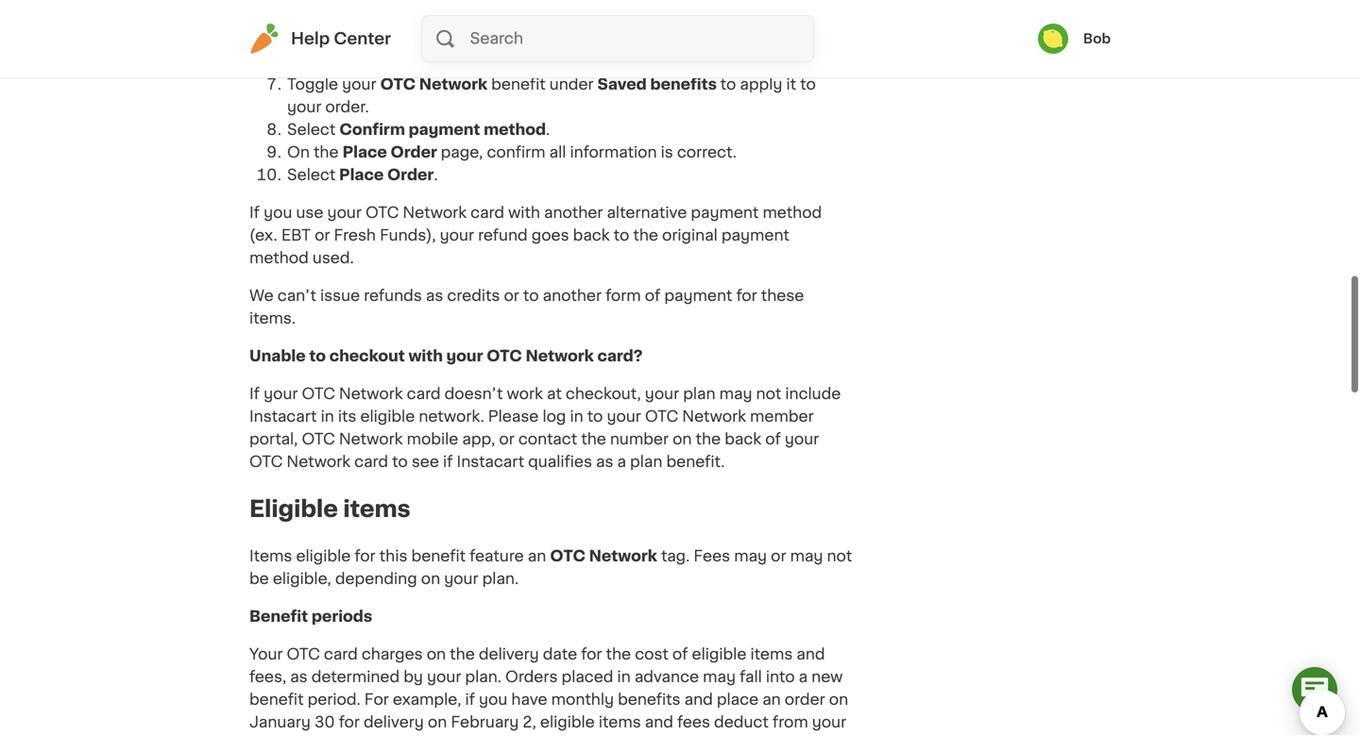 Task type: locate. For each thing, give the bounding box(es) containing it.
or down please
[[499, 432, 515, 447]]

0 vertical spatial benefit
[[491, 77, 546, 92]]

1 vertical spatial benefit
[[411, 549, 466, 564]]

1 vertical spatial a
[[799, 670, 808, 685]]

you
[[264, 205, 292, 221], [479, 693, 508, 708]]

0 horizontal spatial not
[[756, 387, 782, 402]]

new
[[812, 670, 843, 685]]

2 vertical spatial items
[[599, 715, 641, 731]]

1 select from the top
[[287, 122, 336, 137]]

1 vertical spatial select
[[287, 168, 336, 183]]

card inside if you use your otc network card with another alternative payment method (ex. ebt or fresh funds), your refund goes back to the original payment method used.
[[471, 205, 505, 221]]

or right fees
[[771, 549, 787, 564]]

in inside your otc card charges on the delivery date for the cost of eligible items and fees, as determined by your plan. orders placed in advance may fall into a new benefit period. for example, if you have monthly benefits and place an order on january 30 for delivery on february 2, eligible items and fees deduct from y
[[617, 670, 631, 685]]

0 vertical spatial under
[[543, 9, 588, 24]]

0 horizontal spatial plan
[[630, 455, 663, 470]]

. up apply
[[764, 9, 768, 24]]

0 vertical spatial plan
[[683, 387, 716, 402]]

0 vertical spatial if
[[443, 455, 453, 470]]

to left apply
[[721, 77, 736, 92]]

otc up benefit.
[[645, 410, 679, 425]]

1 vertical spatial if
[[249, 387, 260, 402]]

otc or healthy food card under add payment method .
[[340, 9, 768, 24]]

with up the refund at top left
[[508, 205, 540, 221]]

order
[[785, 693, 825, 708]]

0 horizontal spatial items
[[343, 498, 411, 521]]

0 horizontal spatial delivery
[[364, 715, 424, 731]]

eligible down monthly
[[540, 715, 595, 731]]

as left credits
[[426, 289, 443, 304]]

information inside and any other required information and select
[[762, 32, 849, 47]]

on up benefit.
[[673, 432, 692, 447]]

if your otc network card doesn't work at checkout, your plan may not include instacart in its eligible network. please log in to your otc network member portal, otc network mobile app, or contact the number on the back of your otc network card to see if instacart qualifies as a plan benefit.
[[249, 387, 841, 470]]

to left see
[[392, 455, 408, 470]]

your up fresh
[[327, 205, 362, 221]]

back inside if you use your otc network card with another alternative payment method (ex. ebt or fresh funds), your refund goes back to the original payment method used.
[[573, 228, 610, 243]]

apply
[[740, 77, 783, 92]]

1 vertical spatial you
[[479, 693, 508, 708]]

feature
[[470, 549, 524, 564]]

alternative
[[607, 205, 687, 221]]

your down checkout,
[[607, 410, 641, 425]]

eligible
[[249, 498, 338, 521]]

network down enter your otc network card number
[[419, 77, 488, 92]]

or
[[379, 9, 395, 24], [315, 228, 330, 243], [504, 289, 519, 304], [499, 432, 515, 447], [771, 549, 787, 564]]

you up '(ex.'
[[264, 205, 292, 221]]

0 vertical spatial with
[[508, 205, 540, 221]]

for inside we can't issue refunds as credits or to another form of payment for these items.
[[736, 289, 757, 304]]

2 horizontal spatial in
[[617, 670, 631, 685]]

on down new
[[829, 693, 849, 708]]

0 vertical spatial number
[[520, 32, 582, 47]]

orders
[[505, 670, 558, 685]]

a
[[617, 455, 626, 470], [799, 670, 808, 685]]

your
[[331, 32, 366, 47], [342, 77, 376, 92], [287, 100, 322, 115], [327, 205, 362, 221], [440, 228, 474, 243], [447, 349, 483, 364], [264, 387, 298, 402], [645, 387, 679, 402], [607, 410, 641, 425], [785, 432, 819, 447], [444, 572, 479, 587], [427, 670, 461, 685]]

may inside if your otc network card doesn't work at checkout, your plan may not include instacart in its eligible network. please log in to your otc network member portal, otc network mobile app, or contact the number on the back of your otc network card to see if instacart qualifies as a plan benefit.
[[720, 387, 753, 402]]

doesn't
[[445, 387, 503, 402]]

0 horizontal spatial information
[[570, 145, 657, 160]]

1 vertical spatial instacart
[[457, 455, 524, 470]]

information up it in the right of the page
[[762, 32, 849, 47]]

instacart up portal,
[[249, 410, 317, 425]]

as inside your otc card charges on the delivery date for the cost of eligible items and fees, as determined by your plan. orders placed in advance may fall into a new benefit period. for example, if you have monthly benefits and place an order on january 30 for delivery on february 2, eligible items and fees deduct from y
[[290, 670, 308, 685]]

0 horizontal spatial in
[[321, 410, 334, 425]]

save
[[370, 54, 409, 69]]

1 vertical spatial benefits
[[618, 693, 681, 708]]

if up february
[[465, 693, 475, 708]]

order.
[[325, 100, 369, 115]]

back
[[573, 228, 610, 243], [725, 432, 762, 447]]

eligible,
[[273, 572, 331, 587]]

the inside select confirm payment method . on the place order page, confirm all information is correct. select place order .
[[314, 145, 339, 160]]

under up and any other required information and select
[[543, 9, 588, 24]]

of inside if your otc network card doesn't work at checkout, your plan may not include instacart in its eligible network. please log in to your otc network member portal, otc network mobile app, or contact the number on the back of your otc network card to see if instacart qualifies as a plan benefit.
[[765, 432, 781, 447]]

user avatar image
[[1038, 24, 1068, 54]]

place
[[717, 693, 759, 708]]

if inside if you use your otc network card with another alternative payment method (ex. ebt or fresh funds), your refund goes back to the original payment method used.
[[249, 205, 260, 221]]

2 vertical spatial benefit
[[249, 693, 304, 708]]

on right charges
[[427, 647, 446, 663]]

1 horizontal spatial if
[[465, 693, 475, 708]]

(ex.
[[249, 228, 278, 243]]

0 vertical spatial delivery
[[479, 647, 539, 663]]

to
[[721, 77, 736, 92], [800, 77, 816, 92], [614, 228, 630, 243], [523, 289, 539, 304], [309, 349, 326, 364], [587, 410, 603, 425], [392, 455, 408, 470]]

of up advance
[[673, 647, 688, 663]]

1 vertical spatial items
[[751, 647, 793, 663]]

0 vertical spatial as
[[426, 289, 443, 304]]

of inside we can't issue refunds as credits or to another form of payment for these items.
[[645, 289, 661, 304]]

delivery down for
[[364, 715, 424, 731]]

1 horizontal spatial with
[[508, 205, 540, 221]]

0 horizontal spatial of
[[645, 289, 661, 304]]

place
[[343, 145, 387, 160], [339, 168, 384, 183]]

method
[[702, 9, 764, 24], [484, 122, 546, 137], [763, 205, 822, 221], [249, 251, 309, 266]]

network
[[409, 32, 477, 47], [419, 77, 488, 92], [403, 205, 467, 221], [526, 349, 594, 364], [339, 387, 403, 402], [682, 410, 746, 425], [339, 432, 403, 447], [287, 455, 351, 470], [589, 549, 657, 564]]

.
[[764, 9, 768, 24], [409, 54, 413, 69], [546, 122, 550, 137], [434, 168, 438, 183]]

benefits
[[650, 77, 717, 92], [618, 693, 681, 708]]

if inside your otc card charges on the delivery date for the cost of eligible items and fees, as determined by your plan. orders placed in advance may fall into a new benefit period. for example, if you have monthly benefits and place an order on january 30 for delivery on february 2, eligible items and fees deduct from y
[[465, 693, 475, 708]]

plan up benefit.
[[683, 387, 716, 402]]

items
[[343, 498, 411, 521], [751, 647, 793, 663], [599, 715, 641, 731]]

on inside 'tag. fees may or may not be eligible, depending on your plan.'
[[421, 572, 440, 587]]

card right food
[[503, 9, 539, 24]]

under
[[543, 9, 588, 24], [550, 77, 594, 92]]

1 horizontal spatial back
[[725, 432, 762, 447]]

another inside if you use your otc network card with another alternative payment method (ex. ebt or fresh funds), your refund goes back to the original payment method used.
[[544, 205, 603, 221]]

checkout,
[[566, 387, 641, 402]]

in
[[321, 410, 334, 425], [570, 410, 584, 425], [617, 670, 631, 685]]

method up confirm
[[484, 122, 546, 137]]

0 horizontal spatial an
[[528, 549, 546, 564]]

placed
[[562, 670, 614, 685]]

1 horizontal spatial information
[[762, 32, 849, 47]]

1 horizontal spatial delivery
[[479, 647, 539, 663]]

your inside your otc card charges on the delivery date for the cost of eligible items and fees, as determined by your plan. orders placed in advance may fall into a new benefit period. for example, if you have monthly benefits and place an order on january 30 for delivery on february 2, eligible items and fees deduct from y
[[427, 670, 461, 685]]

save .
[[370, 54, 413, 69]]

your up order.
[[342, 77, 376, 92]]

number
[[520, 32, 582, 47], [610, 432, 669, 447]]

in right the log
[[570, 410, 584, 425]]

as inside we can't issue refunds as credits or to another form of payment for these items.
[[426, 289, 443, 304]]

1 vertical spatial if
[[465, 693, 475, 708]]

2 horizontal spatial benefit
[[491, 77, 546, 92]]

help center
[[291, 31, 391, 47]]

on down example,
[[428, 715, 447, 731]]

bob
[[1084, 32, 1111, 45]]

1 horizontal spatial number
[[610, 432, 669, 447]]

0 horizontal spatial you
[[264, 205, 292, 221]]

1 vertical spatial not
[[827, 549, 852, 564]]

network up eligible items
[[287, 455, 351, 470]]

the right on
[[314, 145, 339, 160]]

1 horizontal spatial of
[[673, 647, 688, 663]]

0 vertical spatial instacart
[[249, 410, 317, 425]]

0 vertical spatial you
[[264, 205, 292, 221]]

payment up the page,
[[409, 122, 480, 137]]

eligible up "eligible,"
[[296, 549, 351, 564]]

2 vertical spatial as
[[290, 670, 308, 685]]

plan left benefit.
[[630, 455, 663, 470]]

0 horizontal spatial with
[[409, 349, 443, 364]]

1 horizontal spatial benefit
[[411, 549, 466, 564]]

plan. up february
[[465, 670, 502, 685]]

. up funds),
[[434, 168, 438, 183]]

0 vertical spatial select
[[287, 122, 336, 137]]

1 horizontal spatial not
[[827, 549, 852, 564]]

the
[[314, 145, 339, 160], [633, 228, 658, 243], [581, 432, 606, 447], [696, 432, 721, 447], [450, 647, 475, 663], [606, 647, 631, 663]]

1 horizontal spatial items
[[599, 715, 641, 731]]

1 horizontal spatial in
[[570, 410, 584, 425]]

1 vertical spatial as
[[596, 455, 614, 470]]

2 horizontal spatial as
[[596, 455, 614, 470]]

another left "form"
[[543, 289, 602, 304]]

bob link
[[1038, 24, 1111, 54]]

instacart down "app,"
[[457, 455, 524, 470]]

add
[[591, 9, 624, 24]]

card up determined
[[324, 647, 358, 663]]

0 vertical spatial another
[[544, 205, 603, 221]]

on down items eligible for this benefit feature an otc network
[[421, 572, 440, 587]]

1 vertical spatial of
[[765, 432, 781, 447]]

example,
[[393, 693, 461, 708]]

and
[[586, 32, 615, 47], [287, 54, 316, 69], [797, 647, 825, 663], [685, 693, 713, 708], [645, 715, 674, 731]]

of right "form"
[[645, 289, 661, 304]]

the inside if you use your otc network card with another alternative payment method (ex. ebt or fresh funds), your refund goes back to the original payment method used.
[[633, 228, 658, 243]]

app,
[[462, 432, 495, 447]]

an right feature
[[528, 549, 546, 564]]

1 vertical spatial under
[[550, 77, 594, 92]]

benefits inside your otc card charges on the delivery date for the cost of eligible items and fees, as determined by your plan. orders placed in advance may fall into a new benefit period. for example, if you have monthly benefits and place an order on january 30 for delivery on february 2, eligible items and fees deduct from y
[[618, 693, 681, 708]]

if up '(ex.'
[[249, 205, 260, 221]]

otc right your
[[287, 647, 320, 663]]

the down alternative on the top of the page
[[633, 228, 658, 243]]

1 horizontal spatial a
[[799, 670, 808, 685]]

benefit
[[491, 77, 546, 92], [411, 549, 466, 564], [249, 693, 304, 708]]

1 vertical spatial number
[[610, 432, 669, 447]]

if
[[249, 205, 260, 221], [249, 387, 260, 402]]

benefit up january on the bottom of page
[[249, 693, 304, 708]]

and left fees
[[645, 715, 674, 731]]

0 vertical spatial if
[[249, 205, 260, 221]]

contact
[[519, 432, 577, 447]]

method down '(ex.'
[[249, 251, 309, 266]]

from
[[773, 715, 808, 731]]

0 vertical spatial information
[[762, 32, 849, 47]]

fresh
[[334, 228, 376, 243]]

1 horizontal spatial as
[[426, 289, 443, 304]]

delivery up orders
[[479, 647, 539, 663]]

eligible inside if your otc network card doesn't work at checkout, your plan may not include instacart in its eligible network. please log in to your otc network member portal, otc network mobile app, or contact the number on the back of your otc network card to see if instacart qualifies as a plan benefit.
[[360, 410, 415, 425]]

card?
[[598, 349, 643, 364]]

otc inside if you use your otc network card with another alternative payment method (ex. ebt or fresh funds), your refund goes back to the original payment method used.
[[366, 205, 399, 221]]

select down on
[[287, 168, 336, 183]]

with
[[508, 205, 540, 221], [409, 349, 443, 364]]

at
[[547, 387, 562, 402]]

period.
[[308, 693, 361, 708]]

2 horizontal spatial items
[[751, 647, 793, 663]]

1 vertical spatial plan.
[[465, 670, 502, 685]]

if inside if your otc network card doesn't work at checkout, your plan may not include instacart in its eligible network. please log in to your otc network member portal, otc network mobile app, or contact the number on the back of your otc network card to see if instacart qualifies as a plan benefit.
[[249, 387, 260, 402]]

1 vertical spatial an
[[763, 693, 781, 708]]

required
[[695, 32, 758, 47]]

otc
[[340, 9, 375, 24], [370, 32, 405, 47], [380, 77, 416, 92], [366, 205, 399, 221], [487, 349, 522, 364], [302, 387, 335, 402], [645, 410, 679, 425], [302, 432, 335, 447], [249, 455, 283, 470], [550, 549, 586, 564], [287, 647, 320, 663]]

to down alternative on the top of the page
[[614, 228, 630, 243]]

benefit right this
[[411, 549, 466, 564]]

february
[[451, 715, 519, 731]]

if right see
[[443, 455, 453, 470]]

0 horizontal spatial back
[[573, 228, 610, 243]]

back down the member
[[725, 432, 762, 447]]

1 vertical spatial order
[[387, 168, 434, 183]]

plan. down feature
[[482, 572, 519, 587]]

your inside the to apply it to your order.
[[287, 100, 322, 115]]

for right 30
[[339, 715, 360, 731]]

as
[[426, 289, 443, 304], [596, 455, 614, 470], [290, 670, 308, 685]]

the up example,
[[450, 647, 475, 663]]

method up required
[[702, 9, 764, 24]]

may inside your otc card charges on the delivery date for the cost of eligible items and fees, as determined by your plan. orders placed in advance may fall into a new benefit period. for example, if you have monthly benefits and place an order on january 30 for delivery on february 2, eligible items and fees deduct from y
[[703, 670, 736, 685]]

network left the tag. at the bottom of the page
[[589, 549, 657, 564]]

your down toggle
[[287, 100, 322, 115]]

if down unable
[[249, 387, 260, 402]]

another inside we can't issue refunds as credits or to another form of payment for these items.
[[543, 289, 602, 304]]

toggle
[[287, 77, 338, 92]]

you up february
[[479, 693, 508, 708]]

center
[[334, 31, 391, 47]]

in left its
[[321, 410, 334, 425]]

0 vertical spatial items
[[343, 498, 411, 521]]

as right qualifies
[[596, 455, 614, 470]]

your right checkout,
[[645, 387, 679, 402]]

for up depending
[[355, 549, 376, 564]]

for
[[364, 693, 389, 708]]

1 vertical spatial another
[[543, 289, 602, 304]]

0 vertical spatial of
[[645, 289, 661, 304]]

1 horizontal spatial plan
[[683, 387, 716, 402]]

2 vertical spatial of
[[673, 647, 688, 663]]

not inside 'tag. fees may or may not be eligible, depending on your plan.'
[[827, 549, 852, 564]]

2 horizontal spatial of
[[765, 432, 781, 447]]

under down and any other required information and select
[[550, 77, 594, 92]]

0 horizontal spatial as
[[290, 670, 308, 685]]

0 horizontal spatial benefit
[[249, 693, 304, 708]]

in right placed
[[617, 670, 631, 685]]

benefits down other
[[650, 77, 717, 92]]

1 horizontal spatial instacart
[[457, 455, 524, 470]]

0 vertical spatial not
[[756, 387, 782, 402]]

1 horizontal spatial an
[[763, 693, 781, 708]]

0 vertical spatial back
[[573, 228, 610, 243]]

please
[[488, 410, 539, 425]]

1 vertical spatial with
[[409, 349, 443, 364]]

benefit
[[249, 610, 308, 625]]

1 horizontal spatial you
[[479, 693, 508, 708]]

an
[[528, 549, 546, 564], [763, 693, 781, 708]]

under for benefit
[[550, 77, 594, 92]]

page,
[[441, 145, 483, 160]]

2 if from the top
[[249, 387, 260, 402]]

plan. inside 'tag. fees may or may not be eligible, depending on your plan.'
[[482, 572, 519, 587]]

goes
[[532, 228, 569, 243]]

of down the member
[[765, 432, 781, 447]]

card up the refund at top left
[[471, 205, 505, 221]]

or right credits
[[504, 289, 519, 304]]

enter your otc network card number
[[287, 32, 582, 47]]

on
[[673, 432, 692, 447], [421, 572, 440, 587], [427, 647, 446, 663], [829, 693, 849, 708], [428, 715, 447, 731]]

1 vertical spatial delivery
[[364, 715, 424, 731]]

0 vertical spatial plan.
[[482, 572, 519, 587]]

for
[[736, 289, 757, 304], [355, 549, 376, 564], [581, 647, 602, 663], [339, 715, 360, 731]]

1 vertical spatial information
[[570, 145, 657, 160]]

0 vertical spatial a
[[617, 455, 626, 470]]

card down its
[[354, 455, 388, 470]]

0 horizontal spatial if
[[443, 455, 453, 470]]

payment
[[627, 9, 699, 24], [409, 122, 480, 137], [691, 205, 759, 221], [722, 228, 790, 243], [665, 289, 733, 304]]

select
[[287, 122, 336, 137], [287, 168, 336, 183]]

network down its
[[339, 432, 403, 447]]

number down checkout,
[[610, 432, 669, 447]]

payment inside we can't issue refunds as credits or to another form of payment for these items.
[[665, 289, 733, 304]]

number down otc or healthy food card under add payment method .
[[520, 32, 582, 47]]

as right fees,
[[290, 670, 308, 685]]

1 vertical spatial back
[[725, 432, 762, 447]]

. up all
[[546, 122, 550, 137]]

0 horizontal spatial a
[[617, 455, 626, 470]]

unable
[[249, 349, 306, 364]]

1 if from the top
[[249, 205, 260, 221]]



Task type: vqa. For each thing, say whether or not it's contained in the screenshot.
ADD button
no



Task type: describe. For each thing, give the bounding box(es) containing it.
0 vertical spatial place
[[343, 145, 387, 160]]

card up network.
[[407, 387, 441, 402]]

2 select from the top
[[287, 168, 336, 183]]

1 vertical spatial plan
[[630, 455, 663, 470]]

benefit for network
[[491, 77, 546, 92]]

funds),
[[380, 228, 436, 243]]

to down checkout,
[[587, 410, 603, 425]]

under for card
[[543, 9, 588, 24]]

periods
[[312, 610, 372, 625]]

charges
[[362, 647, 423, 663]]

deduct
[[714, 715, 769, 731]]

network.
[[419, 410, 484, 425]]

if for if you use your otc network card with another alternative payment method (ex. ebt or fresh funds), your refund goes back to the original payment method used.
[[249, 205, 260, 221]]

benefit.
[[666, 455, 725, 470]]

refunds
[[364, 289, 422, 304]]

card inside your otc card charges on the delivery date for the cost of eligible items and fees, as determined by your plan. orders placed in advance may fall into a new benefit period. for example, if you have monthly benefits and place an order on january 30 for delivery on february 2, eligible items and fees deduct from y
[[324, 647, 358, 663]]

eligible up fall
[[692, 647, 747, 663]]

payment up original
[[691, 205, 759, 221]]

payment right original
[[722, 228, 790, 243]]

method up these
[[763, 205, 822, 221]]

advance
[[635, 670, 699, 685]]

to inside we can't issue refunds as credits or to another form of payment for these items.
[[523, 289, 539, 304]]

of inside your otc card charges on the delivery date for the cost of eligible items and fees, as determined by your plan. orders placed in advance may fall into a new benefit period. for example, if you have monthly benefits and place an order on january 30 for delivery on february 2, eligible items and fees deduct from y
[[673, 647, 688, 663]]

another for with
[[544, 205, 603, 221]]

otc inside your otc card charges on the delivery date for the cost of eligible items and fees, as determined by your plan. orders placed in advance may fall into a new benefit period. for example, if you have monthly benefits and place an order on january 30 for delivery on february 2, eligible items and fees deduct from y
[[287, 647, 320, 663]]

help
[[291, 31, 330, 47]]

otc right portal,
[[302, 432, 335, 447]]

the left cost
[[606, 647, 631, 663]]

fall
[[740, 670, 762, 685]]

qualifies
[[528, 455, 592, 470]]

any
[[618, 32, 646, 47]]

by
[[404, 670, 423, 685]]

1 vertical spatial place
[[339, 168, 384, 183]]

healthy
[[399, 9, 459, 24]]

network up its
[[339, 387, 403, 402]]

items
[[249, 549, 292, 564]]

you inside your otc card charges on the delivery date for the cost of eligible items and fees, as determined by your plan. orders placed in advance may fall into a new benefit period. for example, if you have monthly benefits and place an order on january 30 for delivery on february 2, eligible items and fees deduct from y
[[479, 693, 508, 708]]

as inside if your otc network card doesn't work at checkout, your plan may not include instacart in its eligible network. please log in to your otc network member portal, otc network mobile app, or contact the number on the back of your otc network card to see if instacart qualifies as a plan benefit.
[[596, 455, 614, 470]]

0 vertical spatial an
[[528, 549, 546, 564]]

to right unable
[[309, 349, 326, 364]]

help center link
[[249, 24, 391, 54]]

benefit periods
[[249, 610, 372, 625]]

Search search field
[[468, 16, 813, 61]]

network down healthy
[[409, 32, 477, 47]]

0 horizontal spatial number
[[520, 32, 582, 47]]

into
[[766, 670, 795, 685]]

number inside if your otc network card doesn't work at checkout, your plan may not include instacart in its eligible network. please log in to your otc network member portal, otc network mobile app, or contact the number on the back of your otc network card to see if instacart qualifies as a plan benefit.
[[610, 432, 669, 447]]

tag. fees may or may not be eligible, depending on your plan.
[[249, 549, 852, 587]]

its
[[338, 410, 357, 425]]

otc up work
[[487, 349, 522, 364]]

0 vertical spatial order
[[391, 145, 437, 160]]

network up at
[[526, 349, 594, 364]]

monthly
[[551, 693, 614, 708]]

credits
[[447, 289, 500, 304]]

january
[[249, 715, 311, 731]]

benefit inside your otc card charges on the delivery date for the cost of eligible items and fees, as determined by your plan. orders placed in advance may fall into a new benefit period. for example, if you have monthly benefits and place an order on january 30 for delivery on february 2, eligible items and fees deduct from y
[[249, 693, 304, 708]]

your
[[249, 647, 283, 663]]

30
[[315, 715, 335, 731]]

on inside if your otc network card doesn't work at checkout, your plan may not include instacart in its eligible network. please log in to your otc network member portal, otc network mobile app, or contact the number on the back of your otc network card to see if instacart qualifies as a plan benefit.
[[673, 432, 692, 447]]

a inside your otc card charges on the delivery date for the cost of eligible items and fees, as determined by your plan. orders placed in advance may fall into a new benefit period. for example, if you have monthly benefits and place an order on january 30 for delivery on february 2, eligible items and fees deduct from y
[[799, 670, 808, 685]]

fees
[[694, 549, 730, 564]]

confirm
[[340, 122, 405, 137]]

. down enter your otc network card number
[[409, 54, 413, 69]]

checkout
[[329, 349, 405, 364]]

include
[[785, 387, 841, 402]]

date
[[543, 647, 577, 663]]

select confirm payment method . on the place order page, confirm all information is correct. select place order .
[[287, 122, 737, 183]]

items.
[[249, 311, 296, 326]]

use
[[296, 205, 324, 221]]

an inside your otc card charges on the delivery date for the cost of eligible items and fees, as determined by your plan. orders placed in advance may fall into a new benefit period. for example, if you have monthly benefits and place an order on january 30 for delivery on february 2, eligible items and fees deduct from y
[[763, 693, 781, 708]]

otc right feature
[[550, 549, 586, 564]]

your otc card charges on the delivery date for the cost of eligible items and fees, as determined by your plan. orders placed in advance may fall into a new benefit period. for example, if you have monthly benefits and place an order on january 30 for delivery on february 2, eligible items and fees deduct from y
[[249, 647, 849, 736]]

issue
[[320, 289, 360, 304]]

otc up center
[[340, 9, 375, 24]]

your inside 'tag. fees may or may not be eligible, depending on your plan.'
[[444, 572, 479, 587]]

payment inside select confirm payment method . on the place order page, confirm all information is correct. select place order .
[[409, 122, 480, 137]]

otc up the save
[[370, 32, 405, 47]]

have
[[512, 693, 548, 708]]

this
[[379, 549, 408, 564]]

fees
[[677, 715, 710, 731]]

back inside if your otc network card doesn't work at checkout, your plan may not include instacart in its eligible network. please log in to your otc network member portal, otc network mobile app, or contact the number on the back of your otc network card to see if instacart qualifies as a plan benefit.
[[725, 432, 762, 447]]

otc down portal,
[[249, 455, 283, 470]]

another for to
[[543, 289, 602, 304]]

or up center
[[379, 9, 395, 24]]

food
[[463, 9, 500, 24]]

other
[[650, 32, 691, 47]]

if you use your otc network card with another alternative payment method (ex. ebt or fresh funds), your refund goes back to the original payment method used.
[[249, 205, 822, 266]]

instacart image
[[249, 24, 280, 54]]

or inside if your otc network card doesn't work at checkout, your plan may not include instacart in its eligible network. please log in to your otc network member portal, otc network mobile app, or contact the number on the back of your otc network card to see if instacart qualifies as a plan benefit.
[[499, 432, 515, 447]]

to right it in the right of the page
[[800, 77, 816, 92]]

select
[[320, 54, 366, 69]]

otc down save .
[[380, 77, 416, 92]]

items eligible for this benefit feature an otc network
[[249, 549, 657, 564]]

eligible items
[[249, 498, 411, 521]]

confirm
[[487, 145, 546, 160]]

saved
[[598, 77, 647, 92]]

or inside if you use your otc network card with another alternative payment method (ex. ebt or fresh funds), your refund goes back to the original payment method used.
[[315, 228, 330, 243]]

method inside select confirm payment method . on the place order page, confirm all information is correct. select place order .
[[484, 122, 546, 137]]

we
[[249, 289, 274, 304]]

the up benefit.
[[696, 432, 721, 447]]

not inside if your otc network card doesn't work at checkout, your plan may not include instacart in its eligible network. please log in to your otc network member portal, otc network mobile app, or contact the number on the back of your otc network card to see if instacart qualifies as a plan benefit.
[[756, 387, 782, 402]]

depending
[[335, 572, 417, 587]]

for up placed
[[581, 647, 602, 663]]

or inside 'tag. fees may or may not be eligible, depending on your plan.'
[[771, 549, 787, 564]]

if for if your otc network card doesn't work at checkout, your plan may not include instacart in its eligible network. please log in to your otc network member portal, otc network mobile app, or contact the number on the back of your otc network card to see if instacart qualifies as a plan benefit.
[[249, 387, 260, 402]]

otc down unable
[[302, 387, 335, 402]]

correct.
[[677, 145, 737, 160]]

card down food
[[480, 32, 517, 47]]

mobile
[[407, 432, 459, 447]]

if inside if your otc network card doesn't work at checkout, your plan may not include instacart in its eligible network. please log in to your otc network member portal, otc network mobile app, or contact the number on the back of your otc network card to see if instacart qualifies as a plan benefit.
[[443, 455, 453, 470]]

form
[[606, 289, 641, 304]]

ebt
[[281, 228, 311, 243]]

network inside if you use your otc network card with another alternative payment method (ex. ebt or fresh funds), your refund goes back to the original payment method used.
[[403, 205, 467, 221]]

your up doesn't
[[447, 349, 483, 364]]

your up select
[[331, 32, 366, 47]]

fees,
[[249, 670, 286, 685]]

with inside if you use your otc network card with another alternative payment method (ex. ebt or fresh funds), your refund goes back to the original payment method used.
[[508, 205, 540, 221]]

see
[[412, 455, 439, 470]]

0 horizontal spatial instacart
[[249, 410, 317, 425]]

determined
[[312, 670, 400, 685]]

to inside if you use your otc network card with another alternative payment method (ex. ebt or fresh funds), your refund goes back to the original payment method used.
[[614, 228, 630, 243]]

your down the member
[[785, 432, 819, 447]]

original
[[662, 228, 718, 243]]

all
[[549, 145, 566, 160]]

is
[[661, 145, 673, 160]]

these
[[761, 289, 804, 304]]

we can't issue refunds as credits or to another form of payment for these items.
[[249, 289, 804, 326]]

and any other required information and select
[[287, 32, 849, 69]]

information inside select confirm payment method . on the place order page, confirm all information is correct. select place order .
[[570, 145, 657, 160]]

payment up other
[[627, 9, 699, 24]]

and up new
[[797, 647, 825, 663]]

refund
[[478, 228, 528, 243]]

a inside if your otc network card doesn't work at checkout, your plan may not include instacart in its eligible network. please log in to your otc network member portal, otc network mobile app, or contact the number on the back of your otc network card to see if instacart qualifies as a plan benefit.
[[617, 455, 626, 470]]

benefit for this
[[411, 549, 466, 564]]

2,
[[523, 715, 536, 731]]

work
[[507, 387, 543, 402]]

and up fees
[[685, 693, 713, 708]]

to apply it to your order.
[[287, 77, 816, 115]]

can't
[[278, 289, 316, 304]]

network up benefit.
[[682, 410, 746, 425]]

plan. inside your otc card charges on the delivery date for the cost of eligible items and fees, as determined by your plan. orders placed in advance may fall into a new benefit period. for example, if you have monthly benefits and place an order on january 30 for delivery on february 2, eligible items and fees deduct from y
[[465, 670, 502, 685]]

or inside we can't issue refunds as credits or to another form of payment for these items.
[[504, 289, 519, 304]]

portal,
[[249, 432, 298, 447]]

the up qualifies
[[581, 432, 606, 447]]

and down add
[[586, 32, 615, 47]]

and down enter
[[287, 54, 316, 69]]

your down unable
[[264, 387, 298, 402]]

member
[[750, 410, 814, 425]]

you inside if you use your otc network card with another alternative payment method (ex. ebt or fresh funds), your refund goes back to the original payment method used.
[[264, 205, 292, 221]]

tag.
[[661, 549, 690, 564]]

your left the refund at top left
[[440, 228, 474, 243]]

0 vertical spatial benefits
[[650, 77, 717, 92]]



